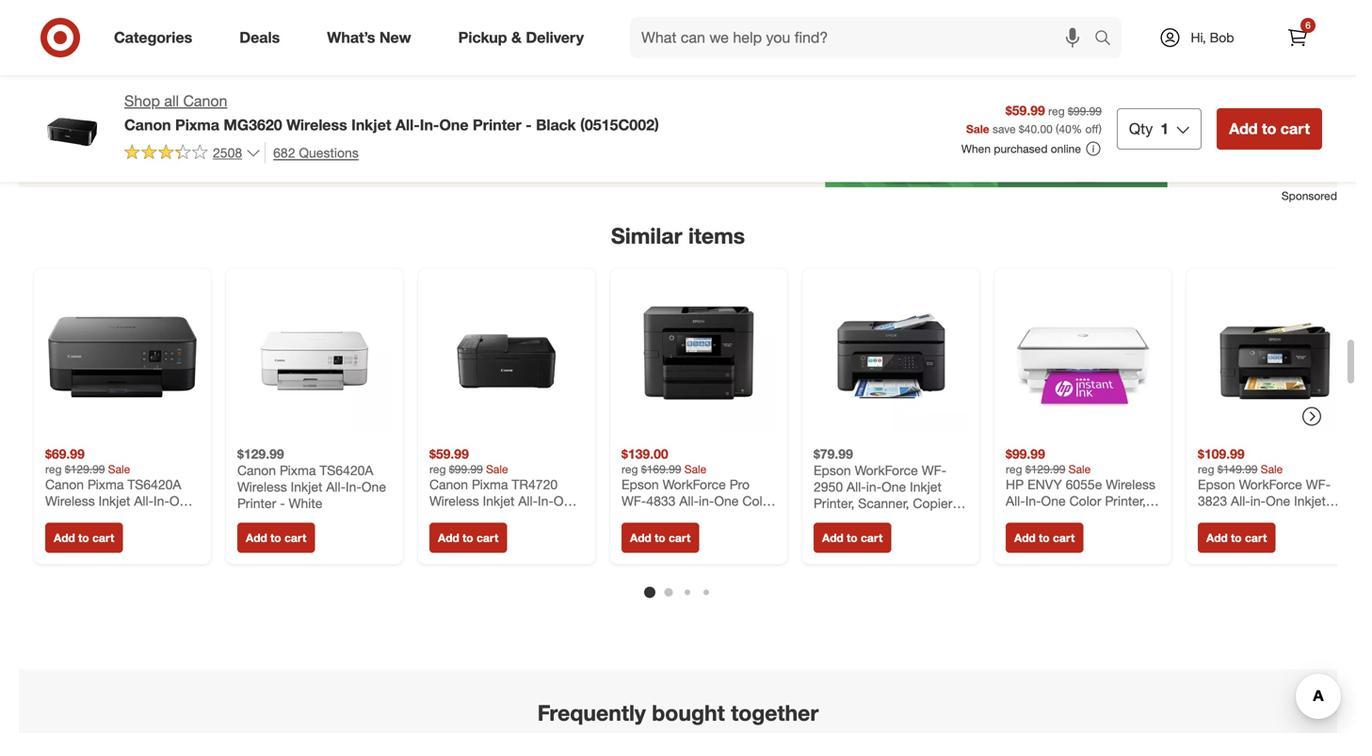 Task type: locate. For each thing, give the bounding box(es) containing it.
cart down scanner,
[[861, 531, 883, 545]]

reg inside $59.99 reg $99.99 sale save $ 40.00 ( 40 % off )
[[1048, 104, 1065, 118]]

cart up sponsored
[[1280, 119, 1310, 138]]

hp envy 6055e wireless all-in-one color printer, scanner, copier with instant ink and hp+ (223n1a) image
[[1006, 280, 1160, 434]]

search button
[[1086, 17, 1131, 62]]

inkjet
[[351, 116, 391, 134], [291, 479, 322, 495], [910, 479, 942, 495], [99, 493, 130, 509], [483, 493, 515, 509]]

white
[[289, 495, 322, 512]]

0 horizontal spatial ts6420a
[[127, 476, 181, 493]]

reg inside $69.99 reg $129.99 sale canon pixma ts6420a wireless inkjet all-in-one printer - black
[[45, 462, 62, 476]]

canon pixma tr4720 wireless inkjet all-in-one printer - black image
[[429, 280, 584, 434]]

cart down "$99.99 reg $129.99 sale"
[[1053, 531, 1075, 545]]

$99.99 right the wf-
[[1006, 446, 1045, 462]]

1 horizontal spatial $59.99
[[1006, 102, 1045, 119]]

$129.99 inside $69.99 reg $129.99 sale canon pixma ts6420a wireless inkjet all-in-one printer - black
[[65, 462, 105, 476]]

inkjet inside $79.99 epson workforce wf- 2950 all-in-one inkjet printer, scanner, copier - black
[[910, 479, 942, 495]]

sale inside $59.99 reg $99.99 sale save $ 40.00 ( 40 % off )
[[966, 122, 989, 136]]

printer inside $129.99 canon pixma ts6420a wireless inkjet all-in-one printer - white
[[237, 495, 276, 512]]

epson
[[814, 462, 851, 479]]

$59.99 reg $99.99 sale canon pixma tr4720 wireless inkjet all-in-one printer - black
[[429, 446, 578, 526]]

inkjet for $79.99 epson workforce wf- 2950 all-in-one inkjet printer, scanner, copier - black
[[910, 479, 942, 495]]

wireless
[[286, 116, 347, 134], [237, 479, 287, 495], [45, 493, 95, 509], [429, 493, 479, 509]]

$99.99 up off
[[1068, 104, 1102, 118]]

wireless down '$69.99'
[[45, 493, 95, 509]]

frequently
[[537, 700, 646, 726]]

$99.99 inside $59.99 reg $99.99 sale canon pixma tr4720 wireless inkjet all-in-one printer - black
[[449, 462, 483, 476]]

bob
[[1210, 29, 1234, 46]]

$99.99 reg $129.99 sale
[[1006, 446, 1091, 476]]

- inside $59.99 reg $99.99 sale canon pixma tr4720 wireless inkjet all-in-one printer - black
[[472, 509, 477, 526]]

pixma
[[175, 116, 219, 134], [280, 462, 316, 479], [88, 476, 124, 493], [472, 476, 508, 493]]

qty 1
[[1129, 119, 1169, 138]]

printer inside $59.99 reg $99.99 sale canon pixma tr4720 wireless inkjet all-in-one printer - black
[[429, 509, 468, 526]]

&
[[511, 28, 522, 47]]

sale
[[966, 122, 989, 136], [108, 462, 130, 476], [486, 462, 508, 476], [684, 462, 707, 476], [1069, 462, 1091, 476], [1261, 462, 1283, 476]]

pickup & delivery
[[458, 28, 584, 47]]

pixma inside shop all canon canon pixma mg3620 wireless inkjet all-in-one printer - black (0515c002)
[[175, 116, 219, 134]]

one
[[439, 116, 469, 134], [362, 479, 386, 495], [881, 479, 906, 495], [169, 493, 194, 509], [554, 493, 578, 509]]

to for "canon pixma tr4720 wireless inkjet all-in-one printer - black" image
[[462, 531, 473, 545]]

add down $69.99 reg $129.99 sale canon pixma ts6420a wireless inkjet all-in-one printer - black
[[54, 531, 75, 545]]

black
[[536, 116, 576, 134], [97, 509, 129, 526], [481, 509, 514, 526], [814, 512, 846, 528]]

cart down $59.99 reg $99.99 sale canon pixma tr4720 wireless inkjet all-in-one printer - black
[[476, 531, 498, 545]]

questions
[[299, 144, 359, 161]]

add to cart down the $149.99
[[1206, 531, 1267, 545]]

add to cart button for canon pixma ts6420a wireless inkjet all-in-one printer - white image
[[237, 523, 315, 553]]

add to cart for epson workforce wf-3823 all-in-one inkjet printer scanner copier - black image
[[1206, 531, 1267, 545]]

categories
[[114, 28, 192, 47]]

1 horizontal spatial $129.99
[[237, 446, 284, 462]]

2 horizontal spatial $99.99
[[1068, 104, 1102, 118]]

add down $129.99 canon pixma ts6420a wireless inkjet all-in-one printer - white
[[246, 531, 267, 545]]

black inside $69.99 reg $129.99 sale canon pixma ts6420a wireless inkjet all-in-one printer - black
[[97, 509, 129, 526]]

reg inside $59.99 reg $99.99 sale canon pixma tr4720 wireless inkjet all-in-one printer - black
[[429, 462, 446, 476]]

to for hp envy 6055e wireless all-in-one color printer, scanner, copier with instant ink and hp+ (223n1a) image
[[1039, 531, 1050, 545]]

all- inside shop all canon canon pixma mg3620 wireless inkjet all-in-one printer - black (0515c002)
[[395, 116, 420, 134]]

sale for $109.99 reg $149.99 sale
[[1261, 462, 1283, 476]]

ts6420a
[[320, 462, 373, 479], [127, 476, 181, 493]]

add right 1
[[1229, 119, 1258, 138]]

1
[[1160, 119, 1169, 138]]

to for canon pixma ts6420a wireless inkjet all-in-one printer - white image
[[270, 531, 281, 545]]

reg inside "$109.99 reg $149.99 sale"
[[1198, 462, 1214, 476]]

add down "$99.99 reg $129.99 sale"
[[1014, 531, 1036, 545]]

sale inside "$109.99 reg $149.99 sale"
[[1261, 462, 1283, 476]]

save
[[993, 122, 1016, 136]]

one inside $69.99 reg $129.99 sale canon pixma ts6420a wireless inkjet all-in-one printer - black
[[169, 493, 194, 509]]

cart down $69.99 reg $129.99 sale canon pixma ts6420a wireless inkjet all-in-one printer - black
[[92, 531, 114, 545]]

add to cart for epson workforce wf-2950 all-in-one inkjet printer, scanner, copier - black image
[[822, 531, 883, 545]]

$129.99 inside "$99.99 reg $129.99 sale"
[[1025, 462, 1065, 476]]

add to cart button
[[1217, 108, 1322, 150], [45, 523, 123, 553], [237, 523, 315, 553], [429, 523, 507, 553], [622, 523, 699, 553], [814, 523, 891, 553], [1006, 523, 1083, 553], [1198, 523, 1275, 553]]

reg for $139.00 reg $169.99 sale
[[622, 462, 638, 476]]

items
[[688, 223, 745, 249]]

copier
[[913, 495, 952, 512]]

similar items
[[611, 223, 745, 249]]

-
[[526, 116, 532, 134], [280, 495, 285, 512], [956, 495, 961, 512], [88, 509, 93, 526], [472, 509, 477, 526]]

printer,
[[814, 495, 854, 512]]

add to cart for "canon pixma tr4720 wireless inkjet all-in-one printer - black" image
[[438, 531, 498, 545]]

wireless left 'tr4720'
[[429, 493, 479, 509]]

canon inside $59.99 reg $99.99 sale canon pixma tr4720 wireless inkjet all-in-one printer - black
[[429, 476, 468, 493]]

682 questions link
[[265, 142, 359, 164]]

add for hp envy 6055e wireless all-in-one color printer, scanner, copier with instant ink and hp+ (223n1a) image
[[1014, 531, 1036, 545]]

6 link
[[1277, 17, 1318, 58]]

0 horizontal spatial $99.99
[[449, 462, 483, 476]]

reg inside $139.00 reg $169.99 sale
[[622, 462, 638, 476]]

one inside $59.99 reg $99.99 sale canon pixma tr4720 wireless inkjet all-in-one printer - black
[[554, 493, 578, 509]]

image of canon pixma mg3620 wireless inkjet all-in-one printer - black (0515c002) image
[[34, 90, 109, 166]]

cart down the $149.99
[[1245, 531, 1267, 545]]

to for epson workforce pro wf-4833 all-in-one color inkjet printer, copier, scanner - black image
[[655, 531, 665, 545]]

all- inside $69.99 reg $129.99 sale canon pixma ts6420a wireless inkjet all-in-one printer - black
[[134, 493, 154, 509]]

wireless inside $69.99 reg $129.99 sale canon pixma ts6420a wireless inkjet all-in-one printer - black
[[45, 493, 95, 509]]

0 horizontal spatial $59.99
[[429, 446, 469, 462]]

$59.99 reg $99.99 sale save $ 40.00 ( 40 % off )
[[966, 102, 1102, 136]]

add to cart down white
[[246, 531, 306, 545]]

$129.99 for $99.99
[[1025, 462, 1065, 476]]

qty
[[1129, 119, 1153, 138]]

$109.99 reg $149.99 sale
[[1198, 446, 1283, 476]]

cart for hp envy 6055e wireless all-in-one color printer, scanner, copier with instant ink and hp+ (223n1a) image
[[1053, 531, 1075, 545]]

reg for $99.99 reg $129.99 sale
[[1006, 462, 1022, 476]]

$69.99
[[45, 446, 85, 462]]

in- inside shop all canon canon pixma mg3620 wireless inkjet all-in-one printer - black (0515c002)
[[420, 116, 439, 134]]

cart down $169.99
[[669, 531, 691, 545]]

$169.99
[[641, 462, 681, 476]]

sale inside $139.00 reg $169.99 sale
[[684, 462, 707, 476]]

1 vertical spatial $59.99
[[429, 446, 469, 462]]

new
[[379, 28, 411, 47]]

wireless inside shop all canon canon pixma mg3620 wireless inkjet all-in-one printer - black (0515c002)
[[286, 116, 347, 134]]

region containing similar items
[[19, 78, 1356, 734]]

categories link
[[98, 17, 216, 58]]

sale for $139.00 reg $169.99 sale
[[684, 462, 707, 476]]

$129.99
[[237, 446, 284, 462], [65, 462, 105, 476], [1025, 462, 1065, 476]]

wireless up 682 questions
[[286, 116, 347, 134]]

%
[[1071, 122, 1082, 136]]

add to cart down $169.99
[[630, 531, 691, 545]]

$99.99 inside $59.99 reg $99.99 sale save $ 40.00 ( 40 % off )
[[1068, 104, 1102, 118]]

pixma inside $129.99 canon pixma ts6420a wireless inkjet all-in-one printer - white
[[280, 462, 316, 479]]

add to cart down $69.99 reg $129.99 sale canon pixma ts6420a wireless inkjet all-in-one printer - black
[[54, 531, 114, 545]]

canon inside $129.99 canon pixma ts6420a wireless inkjet all-in-one printer - white
[[237, 462, 276, 479]]

deals link
[[223, 17, 303, 58]]

shop
[[124, 92, 160, 110]]

- inside shop all canon canon pixma mg3620 wireless inkjet all-in-one printer - black (0515c002)
[[526, 116, 532, 134]]

black inside $79.99 epson workforce wf- 2950 all-in-one inkjet printer, scanner, copier - black
[[814, 512, 846, 528]]

add for epson workforce wf-3823 all-in-one inkjet printer scanner copier - black image
[[1206, 531, 1228, 545]]

sale inside "$99.99 reg $129.99 sale"
[[1069, 462, 1091, 476]]

in- inside $69.99 reg $129.99 sale canon pixma ts6420a wireless inkjet all-in-one printer - black
[[154, 493, 169, 509]]

0 horizontal spatial $129.99
[[65, 462, 105, 476]]

off
[[1085, 122, 1099, 136]]

pixma inside $59.99 reg $99.99 sale canon pixma tr4720 wireless inkjet all-in-one printer - black
[[472, 476, 508, 493]]

sale inside $69.99 reg $129.99 sale canon pixma ts6420a wireless inkjet all-in-one printer - black
[[108, 462, 130, 476]]

$99.99 left 'tr4720'
[[449, 462, 483, 476]]

inkjet inside $59.99 reg $99.99 sale canon pixma tr4720 wireless inkjet all-in-one printer - black
[[483, 493, 515, 509]]

add to cart down "$99.99 reg $129.99 sale"
[[1014, 531, 1075, 545]]

- inside $79.99 epson workforce wf- 2950 all-in-one inkjet printer, scanner, copier - black
[[956, 495, 961, 512]]

$99.99 for one
[[449, 462, 483, 476]]

40
[[1059, 122, 1071, 136]]

pickup
[[458, 28, 507, 47]]

add down printer,
[[822, 531, 844, 545]]

add to cart down $59.99 reg $99.99 sale canon pixma tr4720 wireless inkjet all-in-one printer - black
[[438, 531, 498, 545]]

to for epson workforce wf-2950 all-in-one inkjet printer, scanner, copier - black image
[[847, 531, 858, 545]]

region
[[19, 78, 1356, 734]]

purchased
[[994, 142, 1048, 156]]

$99.99 for )
[[1068, 104, 1102, 118]]

- inside $69.99 reg $129.99 sale canon pixma ts6420a wireless inkjet all-in-one printer - black
[[88, 509, 93, 526]]

wireless left white
[[237, 479, 287, 495]]

printer inside $69.99 reg $129.99 sale canon pixma ts6420a wireless inkjet all-in-one printer - black
[[45, 509, 84, 526]]

cart
[[1280, 119, 1310, 138], [92, 531, 114, 545], [284, 531, 306, 545], [476, 531, 498, 545], [669, 531, 691, 545], [861, 531, 883, 545], [1053, 531, 1075, 545], [1245, 531, 1267, 545]]

add to cart button for epson workforce wf-2950 all-in-one inkjet printer, scanner, copier - black image
[[814, 523, 891, 553]]

add down $59.99 reg $99.99 sale canon pixma tr4720 wireless inkjet all-in-one printer - black
[[438, 531, 459, 545]]

canon
[[183, 92, 227, 110], [124, 116, 171, 134], [237, 462, 276, 479], [45, 476, 84, 493], [429, 476, 468, 493]]

$59.99 inside $59.99 reg $99.99 sale save $ 40.00 ( 40 % off )
[[1006, 102, 1045, 119]]

ts6420a inside $69.99 reg $129.99 sale canon pixma ts6420a wireless inkjet all-in-one printer - black
[[127, 476, 181, 493]]

when
[[961, 142, 991, 156]]

1 horizontal spatial $99.99
[[1006, 446, 1045, 462]]

add to cart
[[1229, 119, 1310, 138], [54, 531, 114, 545], [246, 531, 306, 545], [438, 531, 498, 545], [630, 531, 691, 545], [822, 531, 883, 545], [1014, 531, 1075, 545], [1206, 531, 1267, 545]]

reg
[[1048, 104, 1065, 118], [45, 462, 62, 476], [429, 462, 446, 476], [622, 462, 638, 476], [1006, 462, 1022, 476], [1198, 462, 1214, 476]]

in- inside $59.99 reg $99.99 sale canon pixma tr4720 wireless inkjet all-in-one printer - black
[[538, 493, 554, 509]]

in-
[[420, 116, 439, 134], [346, 479, 362, 495], [154, 493, 169, 509], [538, 493, 554, 509]]

add to cart button for canon pixma ts6420a wireless inkjet all-in-one printer - black image
[[45, 523, 123, 553]]

0 vertical spatial $59.99
[[1006, 102, 1045, 119]]

add for canon pixma ts6420a wireless inkjet all-in-one printer - white image
[[246, 531, 267, 545]]

workforce
[[855, 462, 918, 479]]

- inside $129.99 canon pixma ts6420a wireless inkjet all-in-one printer - white
[[280, 495, 285, 512]]

reg for $69.99 reg $129.99 sale canon pixma ts6420a wireless inkjet all-in-one printer - black
[[45, 462, 62, 476]]

add down the $149.99
[[1206, 531, 1228, 545]]

to
[[1262, 119, 1276, 138], [78, 531, 89, 545], [270, 531, 281, 545], [462, 531, 473, 545], [655, 531, 665, 545], [847, 531, 858, 545], [1039, 531, 1050, 545], [1231, 531, 1242, 545]]

$59.99 inside $59.99 reg $99.99 sale canon pixma tr4720 wireless inkjet all-in-one printer - black
[[429, 446, 469, 462]]

printer
[[473, 116, 521, 134], [237, 495, 276, 512], [45, 509, 84, 526], [429, 509, 468, 526]]

40.00
[[1024, 122, 1053, 136]]

add for "canon pixma tr4720 wireless inkjet all-in-one printer - black" image
[[438, 531, 459, 545]]

inkjet inside $69.99 reg $129.99 sale canon pixma ts6420a wireless inkjet all-in-one printer - black
[[99, 493, 130, 509]]

add
[[1229, 119, 1258, 138], [54, 531, 75, 545], [246, 531, 267, 545], [438, 531, 459, 545], [630, 531, 651, 545], [822, 531, 844, 545], [1014, 531, 1036, 545], [1206, 531, 1228, 545]]

$59.99
[[1006, 102, 1045, 119], [429, 446, 469, 462]]

all-
[[395, 116, 420, 134], [326, 479, 346, 495], [847, 479, 866, 495], [134, 493, 154, 509], [518, 493, 538, 509]]

$99.99
[[1068, 104, 1102, 118], [1006, 446, 1045, 462], [449, 462, 483, 476]]

reg inside "$99.99 reg $129.99 sale"
[[1006, 462, 1022, 476]]

add to cart button for "canon pixma tr4720 wireless inkjet all-in-one printer - black" image
[[429, 523, 507, 553]]

reg for $59.99 reg $99.99 sale save $ 40.00 ( 40 % off )
[[1048, 104, 1065, 118]]

1 horizontal spatial ts6420a
[[320, 462, 373, 479]]

2 horizontal spatial $129.99
[[1025, 462, 1065, 476]]

add down $169.99
[[630, 531, 651, 545]]

cart down white
[[284, 531, 306, 545]]

what's
[[327, 28, 375, 47]]

printer inside shop all canon canon pixma mg3620 wireless inkjet all-in-one printer - black (0515c002)
[[473, 116, 521, 134]]

sale inside $59.99 reg $99.99 sale canon pixma tr4720 wireless inkjet all-in-one printer - black
[[486, 462, 508, 476]]

delivery
[[526, 28, 584, 47]]

search
[[1086, 30, 1131, 49]]

2950
[[814, 479, 843, 495]]

deals
[[239, 28, 280, 47]]

all
[[164, 92, 179, 110]]

add to cart down printer,
[[822, 531, 883, 545]]

cart for "canon pixma tr4720 wireless inkjet all-in-one printer - black" image
[[476, 531, 498, 545]]



Task type: vqa. For each thing, say whether or not it's contained in the screenshot.


Task type: describe. For each thing, give the bounding box(es) containing it.
scanner,
[[858, 495, 909, 512]]

(0515c002)
[[580, 116, 659, 134]]

2508
[[213, 144, 242, 161]]

what's new link
[[311, 17, 435, 58]]

all- inside $129.99 canon pixma ts6420a wireless inkjet all-in-one printer - white
[[326, 479, 346, 495]]

inkjet inside shop all canon canon pixma mg3620 wireless inkjet all-in-one printer - black (0515c002)
[[351, 116, 391, 134]]

)
[[1099, 122, 1102, 136]]

add to cart up sponsored
[[1229, 119, 1310, 138]]

reg for $59.99 reg $99.99 sale canon pixma tr4720 wireless inkjet all-in-one printer - black
[[429, 462, 446, 476]]

6
[[1305, 19, 1311, 31]]

$129.99 for $69.99
[[65, 462, 105, 476]]

wireless inside $59.99 reg $99.99 sale canon pixma tr4720 wireless inkjet all-in-one printer - black
[[429, 493, 479, 509]]

mg3620
[[224, 116, 282, 134]]

frequently bought together
[[537, 700, 819, 726]]

$
[[1019, 122, 1024, 136]]

sale for $69.99 reg $129.99 sale canon pixma ts6420a wireless inkjet all-in-one printer - black
[[108, 462, 130, 476]]

cart for canon pixma ts6420a wireless inkjet all-in-one printer - white image
[[284, 531, 306, 545]]

black inside $59.99 reg $99.99 sale canon pixma tr4720 wireless inkjet all-in-one printer - black
[[481, 509, 514, 526]]

inkjet inside $129.99 canon pixma ts6420a wireless inkjet all-in-one printer - white
[[291, 479, 322, 495]]

together
[[731, 700, 819, 726]]

to for canon pixma ts6420a wireless inkjet all-in-one printer - black image
[[78, 531, 89, 545]]

pickup & delivery link
[[442, 17, 607, 58]]

wf-
[[922, 462, 946, 479]]

epson workforce wf-3823 all-in-one inkjet printer scanner copier - black image
[[1198, 280, 1352, 434]]

all- inside $79.99 epson workforce wf- 2950 all-in-one inkjet printer, scanner, copier - black
[[847, 479, 866, 495]]

to for epson workforce wf-3823 all-in-one inkjet printer scanner copier - black image
[[1231, 531, 1242, 545]]

tr4720
[[512, 476, 558, 493]]

cart for epson workforce wf-3823 all-in-one inkjet printer scanner copier - black image
[[1245, 531, 1267, 545]]

cart for canon pixma ts6420a wireless inkjet all-in-one printer - black image
[[92, 531, 114, 545]]

cart for epson workforce pro wf-4833 all-in-one color inkjet printer, copier, scanner - black image
[[669, 531, 691, 545]]

bought
[[652, 700, 725, 726]]

epson workforce wf-2950 all-in-one inkjet printer, scanner, copier - black image
[[814, 280, 968, 434]]

add to cart button for epson workforce pro wf-4833 all-in-one color inkjet printer, copier, scanner - black image
[[622, 523, 699, 553]]

hi, bob
[[1191, 29, 1234, 46]]

one inside $129.99 canon pixma ts6420a wireless inkjet all-in-one printer - white
[[362, 479, 386, 495]]

add for epson workforce wf-2950 all-in-one inkjet printer, scanner, copier - black image
[[822, 531, 844, 545]]

in- inside $129.99 canon pixma ts6420a wireless inkjet all-in-one printer - white
[[346, 479, 362, 495]]

black inside shop all canon canon pixma mg3620 wireless inkjet all-in-one printer - black (0515c002)
[[536, 116, 576, 134]]

shop all canon canon pixma mg3620 wireless inkjet all-in-one printer - black (0515c002)
[[124, 92, 659, 134]]

similar
[[611, 223, 682, 249]]

pixma inside $69.99 reg $129.99 sale canon pixma ts6420a wireless inkjet all-in-one printer - black
[[88, 476, 124, 493]]

$79.99 epson workforce wf- 2950 all-in-one inkjet printer, scanner, copier - black
[[814, 446, 961, 528]]

ts6420a inside $129.99 canon pixma ts6420a wireless inkjet all-in-one printer - white
[[320, 462, 373, 479]]

online
[[1051, 142, 1081, 156]]

$129.99 canon pixma ts6420a wireless inkjet all-in-one printer - white
[[237, 446, 386, 512]]

when purchased online
[[961, 142, 1081, 156]]

add for canon pixma ts6420a wireless inkjet all-in-one printer - black image
[[54, 531, 75, 545]]

cart for epson workforce wf-2950 all-in-one inkjet printer, scanner, copier - black image
[[861, 531, 883, 545]]

hi,
[[1191, 29, 1206, 46]]

add to cart for canon pixma ts6420a wireless inkjet all-in-one printer - black image
[[54, 531, 114, 545]]

$59.99 for save
[[1006, 102, 1045, 119]]

canon pixma ts6420a wireless inkjet all-in-one printer - white image
[[237, 280, 392, 434]]

$69.99 reg $129.99 sale canon pixma ts6420a wireless inkjet all-in-one printer - black
[[45, 446, 194, 526]]

$59.99 for canon
[[429, 446, 469, 462]]

add to cart for hp envy 6055e wireless all-in-one color printer, scanner, copier with instant ink and hp+ (223n1a) image
[[1014, 531, 1075, 545]]

$99.99 inside "$99.99 reg $129.99 sale"
[[1006, 446, 1045, 462]]

all- inside $59.99 reg $99.99 sale canon pixma tr4720 wireless inkjet all-in-one printer - black
[[518, 493, 538, 509]]

(
[[1056, 122, 1059, 136]]

sale for $99.99 reg $129.99 sale
[[1069, 462, 1091, 476]]

$79.99
[[814, 446, 853, 462]]

add to cart button for epson workforce wf-3823 all-in-one inkjet printer scanner copier - black image
[[1198, 523, 1275, 553]]

sale for $59.99 reg $99.99 sale save $ 40.00 ( 40 % off )
[[966, 122, 989, 136]]

wireless inside $129.99 canon pixma ts6420a wireless inkjet all-in-one printer - white
[[237, 479, 287, 495]]

$149.99
[[1217, 462, 1258, 476]]

canon pixma ts6420a wireless inkjet all-in-one printer - black image
[[45, 280, 200, 434]]

epson workforce pro wf-4833 all-in-one color inkjet printer, copier, scanner - black image
[[622, 280, 776, 434]]

$129.99 inside $129.99 canon pixma ts6420a wireless inkjet all-in-one printer - white
[[237, 446, 284, 462]]

in-
[[866, 479, 881, 495]]

2508 link
[[124, 142, 261, 165]]

sale for $59.99 reg $99.99 sale canon pixma tr4720 wireless inkjet all-in-one printer - black
[[486, 462, 508, 476]]

reg for $109.99 reg $149.99 sale
[[1198, 462, 1214, 476]]

sponsored
[[1281, 189, 1337, 203]]

what's new
[[327, 28, 411, 47]]

advertisement region
[[19, 78, 1337, 188]]

682 questions
[[273, 144, 359, 161]]

$109.99
[[1198, 446, 1245, 462]]

$139.00 reg $169.99 sale
[[622, 446, 707, 476]]

inkjet for $69.99 reg $129.99 sale canon pixma ts6420a wireless inkjet all-in-one printer - black
[[99, 493, 130, 509]]

canon inside $69.99 reg $129.99 sale canon pixma ts6420a wireless inkjet all-in-one printer - black
[[45, 476, 84, 493]]

inkjet for $59.99 reg $99.99 sale canon pixma tr4720 wireless inkjet all-in-one printer - black
[[483, 493, 515, 509]]

add to cart button for hp envy 6055e wireless all-in-one color printer, scanner, copier with instant ink and hp+ (223n1a) image
[[1006, 523, 1083, 553]]

one inside $79.99 epson workforce wf- 2950 all-in-one inkjet printer, scanner, copier - black
[[881, 479, 906, 495]]

add to cart for epson workforce pro wf-4833 all-in-one color inkjet printer, copier, scanner - black image
[[630, 531, 691, 545]]

$139.00
[[622, 446, 668, 462]]

What can we help you find? suggestions appear below search field
[[630, 17, 1099, 58]]

682
[[273, 144, 295, 161]]

add to cart for canon pixma ts6420a wireless inkjet all-in-one printer - white image
[[246, 531, 306, 545]]

one inside shop all canon canon pixma mg3620 wireless inkjet all-in-one printer - black (0515c002)
[[439, 116, 469, 134]]

add for epson workforce pro wf-4833 all-in-one color inkjet printer, copier, scanner - black image
[[630, 531, 651, 545]]



